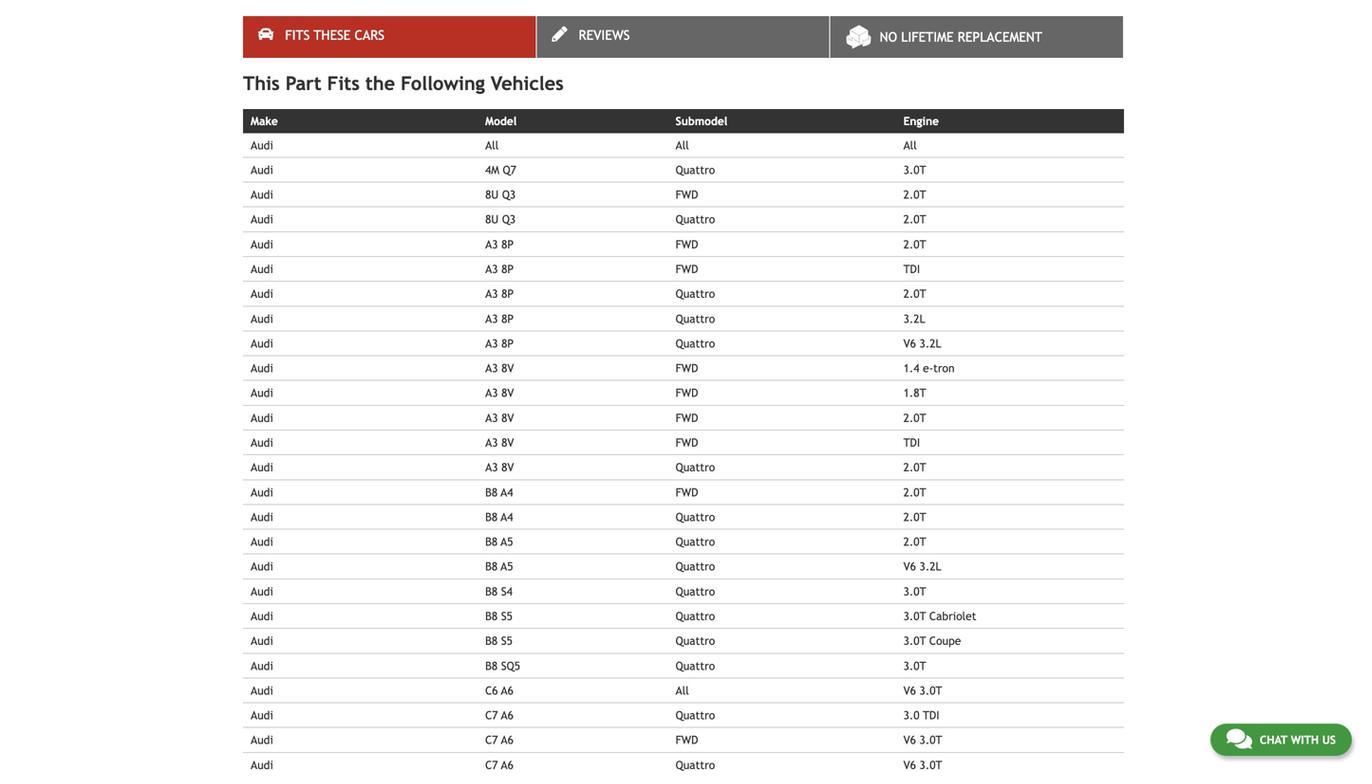 Task type: vqa. For each thing, say whether or not it's contained in the screenshot.
second 'A6' from the top
yes



Task type: locate. For each thing, give the bounding box(es) containing it.
1 vertical spatial b8 a5
[[485, 560, 513, 574]]

coupe
[[929, 635, 961, 648]]

2 v6 3.2l from the top
[[903, 560, 941, 574]]

8v
[[501, 362, 514, 375], [501, 387, 514, 400], [501, 411, 514, 425], [501, 436, 514, 450], [501, 461, 514, 474]]

a3 8v
[[485, 362, 514, 375], [485, 387, 514, 400], [485, 411, 514, 425], [485, 436, 514, 450], [485, 461, 514, 474]]

6 b8 from the top
[[485, 610, 498, 623]]

1 vertical spatial s5
[[501, 635, 513, 648]]

1 vertical spatial c7 a6
[[485, 734, 514, 747]]

0 vertical spatial b8 s5
[[485, 610, 513, 623]]

0 vertical spatial a4
[[501, 486, 513, 499]]

22 audi from the top
[[251, 660, 273, 673]]

v6 for a3 8p
[[903, 337, 916, 350]]

2 a4 from the top
[[501, 511, 513, 524]]

fwd
[[676, 188, 698, 201], [676, 238, 698, 251], [676, 263, 698, 276], [676, 362, 698, 375], [676, 387, 698, 400], [676, 411, 698, 425], [676, 436, 698, 450], [676, 486, 698, 499], [676, 734, 698, 747]]

s5 for 3.0t cabriolet
[[501, 610, 513, 623]]

v6 down 3.0
[[903, 734, 916, 747]]

a4 for quattro
[[501, 511, 513, 524]]

a6 for all
[[501, 684, 514, 698]]

8 audi from the top
[[251, 312, 273, 325]]

1 a6 from the top
[[501, 684, 514, 698]]

0 vertical spatial c7
[[485, 709, 498, 723]]

b8
[[485, 486, 498, 499], [485, 511, 498, 524], [485, 535, 498, 549], [485, 560, 498, 574], [485, 585, 498, 598], [485, 610, 498, 623], [485, 635, 498, 648], [485, 660, 498, 673]]

0 vertical spatial v6 3.0t
[[903, 684, 942, 698]]

0 vertical spatial v6 3.2l
[[903, 337, 941, 350]]

us
[[1322, 734, 1336, 747]]

6 2.0t from the top
[[903, 461, 926, 474]]

chat with us
[[1260, 734, 1336, 747]]

a3
[[485, 238, 498, 251], [485, 263, 498, 276], [485, 287, 498, 301], [485, 312, 498, 325], [485, 337, 498, 350], [485, 362, 498, 375], [485, 387, 498, 400], [485, 411, 498, 425], [485, 436, 498, 450], [485, 461, 498, 474]]

1 b8 s5 from the top
[[485, 610, 513, 623]]

2 b8 s5 from the top
[[485, 635, 513, 648]]

3.2l up 1.4 e-tron
[[919, 337, 941, 350]]

s5 up sq5
[[501, 635, 513, 648]]

v6 up 3.0
[[903, 684, 916, 698]]

1 vertical spatial 8u q3
[[485, 213, 516, 226]]

3.2l for 8p
[[919, 337, 941, 350]]

1 8u from the top
[[485, 188, 499, 201]]

2 audi from the top
[[251, 163, 273, 177]]

v6 3.0t
[[903, 684, 942, 698], [903, 734, 942, 747]]

chat with us link
[[1210, 724, 1352, 757]]

4 audi from the top
[[251, 213, 273, 226]]

lifetime
[[901, 30, 954, 45]]

8u
[[485, 188, 499, 201], [485, 213, 499, 226]]

11 audi from the top
[[251, 387, 273, 400]]

0 vertical spatial b8 a5
[[485, 535, 513, 549]]

1 vertical spatial b8 a4
[[485, 511, 513, 524]]

5 b8 from the top
[[485, 585, 498, 598]]

audi
[[251, 138, 273, 152], [251, 163, 273, 177], [251, 188, 273, 201], [251, 213, 273, 226], [251, 238, 273, 251], [251, 263, 273, 276], [251, 287, 273, 301], [251, 312, 273, 325], [251, 337, 273, 350], [251, 362, 273, 375], [251, 387, 273, 400], [251, 411, 273, 425], [251, 436, 273, 450], [251, 461, 273, 474], [251, 486, 273, 499], [251, 511, 273, 524], [251, 535, 273, 549], [251, 560, 273, 574], [251, 585, 273, 598], [251, 610, 273, 623], [251, 635, 273, 648], [251, 660, 273, 673], [251, 684, 273, 698], [251, 709, 273, 723], [251, 734, 273, 747]]

8 2.0t from the top
[[903, 511, 926, 524]]

9 fwd from the top
[[676, 734, 698, 747]]

part
[[285, 72, 321, 95]]

no
[[880, 30, 897, 45]]

2 q3 from the top
[[502, 213, 516, 226]]

1 s5 from the top
[[501, 610, 513, 623]]

1 vertical spatial v6 3.0t
[[903, 734, 942, 747]]

0 vertical spatial tdi
[[903, 263, 920, 276]]

b8 s5 up b8 sq5
[[485, 635, 513, 648]]

2 quattro from the top
[[676, 213, 715, 226]]

0 vertical spatial b8 a4
[[485, 486, 513, 499]]

8p
[[501, 238, 514, 251], [501, 263, 514, 276], [501, 287, 514, 301], [501, 312, 514, 325], [501, 337, 514, 350]]

7 b8 from the top
[[485, 635, 498, 648]]

1 a3 from the top
[[485, 238, 498, 251]]

0 vertical spatial s5
[[501, 610, 513, 623]]

5 fwd from the top
[[676, 387, 698, 400]]

1 vertical spatial a5
[[501, 560, 513, 574]]

0 vertical spatial 8u
[[485, 188, 499, 201]]

2 v6 from the top
[[903, 560, 916, 574]]

s5
[[501, 610, 513, 623], [501, 635, 513, 648]]

8u for quattro
[[485, 213, 499, 226]]

c7 a6
[[485, 709, 514, 723], [485, 734, 514, 747]]

c7 a6 for quattro
[[485, 709, 514, 723]]

4 v6 from the top
[[903, 734, 916, 747]]

tron
[[933, 362, 955, 375]]

3.0
[[903, 709, 920, 723]]

1.8t
[[903, 387, 926, 400]]

b8 s5 for 3.0t coupe
[[485, 635, 513, 648]]

2 a5 from the top
[[501, 560, 513, 574]]

1 b8 a4 from the top
[[485, 486, 513, 499]]

0 vertical spatial q3
[[502, 188, 516, 201]]

v6 3.2l up 3.0t cabriolet
[[903, 560, 941, 574]]

1 quattro from the top
[[676, 163, 715, 177]]

quattro
[[676, 163, 715, 177], [676, 213, 715, 226], [676, 287, 715, 301], [676, 312, 715, 325], [676, 337, 715, 350], [676, 461, 715, 474], [676, 511, 715, 524], [676, 535, 715, 549], [676, 560, 715, 574], [676, 585, 715, 598], [676, 610, 715, 623], [676, 635, 715, 648], [676, 660, 715, 673], [676, 709, 715, 723]]

9 quattro from the top
[[676, 560, 715, 574]]

tdi for a3 8p
[[903, 263, 920, 276]]

8u q3 for fwd
[[485, 188, 516, 201]]

14 quattro from the top
[[676, 709, 715, 723]]

3.2l up 3.0t cabriolet
[[919, 560, 941, 574]]

1 b8 a5 from the top
[[485, 535, 513, 549]]

v6 3.0t for fwd
[[903, 734, 942, 747]]

v6 3.0t up 3.0 tdi
[[903, 684, 942, 698]]

b8 a5
[[485, 535, 513, 549], [485, 560, 513, 574]]

q3
[[502, 188, 516, 201], [502, 213, 516, 226]]

3 v6 from the top
[[903, 684, 916, 698]]

5 8v from the top
[[501, 461, 514, 474]]

1 a3 8p from the top
[[485, 238, 514, 251]]

7 a3 from the top
[[485, 387, 498, 400]]

c7
[[485, 709, 498, 723], [485, 734, 498, 747]]

2 vertical spatial a6
[[501, 734, 514, 747]]

3.2l
[[903, 312, 925, 325], [919, 337, 941, 350], [919, 560, 941, 574]]

0 vertical spatial a6
[[501, 684, 514, 698]]

2 2.0t from the top
[[903, 213, 926, 226]]

8 fwd from the top
[[676, 486, 698, 499]]

v6 3.2l up e-
[[903, 337, 941, 350]]

fits these cars
[[285, 28, 385, 43]]

10 a3 from the top
[[485, 461, 498, 474]]

fits left the on the left top of the page
[[327, 72, 360, 95]]

a5
[[501, 535, 513, 549], [501, 560, 513, 574]]

v6
[[903, 337, 916, 350], [903, 560, 916, 574], [903, 684, 916, 698], [903, 734, 916, 747]]

0 horizontal spatial fits
[[285, 28, 310, 43]]

3.0t down 3.0t coupe
[[903, 660, 926, 673]]

1 v6 3.2l from the top
[[903, 337, 941, 350]]

fits
[[285, 28, 310, 43], [327, 72, 360, 95]]

18 audi from the top
[[251, 560, 273, 574]]

2 a6 from the top
[[501, 709, 514, 723]]

1 vertical spatial fits
[[327, 72, 360, 95]]

1 c7 a6 from the top
[[485, 709, 514, 723]]

v6 up 1.4
[[903, 337, 916, 350]]

e-
[[923, 362, 933, 375]]

2 c7 from the top
[[485, 734, 498, 747]]

0 vertical spatial 8u q3
[[485, 188, 516, 201]]

fits left these
[[285, 28, 310, 43]]

2 vertical spatial tdi
[[923, 709, 940, 723]]

s5 down s4
[[501, 610, 513, 623]]

s4
[[501, 585, 513, 598]]

1 vertical spatial tdi
[[903, 436, 920, 450]]

v6 3.0t down 3.0 tdi
[[903, 734, 942, 747]]

2 c7 a6 from the top
[[485, 734, 514, 747]]

2 vertical spatial 3.2l
[[919, 560, 941, 574]]

1 vertical spatial a6
[[501, 709, 514, 723]]

2 b8 from the top
[[485, 511, 498, 524]]

8 b8 from the top
[[485, 660, 498, 673]]

these
[[314, 28, 351, 43]]

1 v6 3.0t from the top
[[903, 684, 942, 698]]

1 vertical spatial b8 s5
[[485, 635, 513, 648]]

1 vertical spatial a4
[[501, 511, 513, 524]]

1 vertical spatial v6 3.2l
[[903, 560, 941, 574]]

1 vertical spatial 3.2l
[[919, 337, 941, 350]]

submodel
[[676, 115, 728, 128]]

b8 a5 for 2.0t
[[485, 535, 513, 549]]

2 v6 3.0t from the top
[[903, 734, 942, 747]]

v6 for c7 a6
[[903, 734, 916, 747]]

25 audi from the top
[[251, 734, 273, 747]]

v6 up 3.0t cabriolet
[[903, 560, 916, 574]]

b8 a4
[[485, 486, 513, 499], [485, 511, 513, 524]]

the
[[365, 72, 395, 95]]

a3 8p
[[485, 238, 514, 251], [485, 263, 514, 276], [485, 287, 514, 301], [485, 312, 514, 325], [485, 337, 514, 350]]

1 2.0t from the top
[[903, 188, 926, 201]]

b8 s5 down b8 s4
[[485, 610, 513, 623]]

b8 sq5
[[485, 660, 520, 673]]

all
[[485, 138, 499, 152], [676, 138, 689, 152], [903, 138, 917, 152], [676, 684, 689, 698]]

8u q3
[[485, 188, 516, 201], [485, 213, 516, 226]]

1 vertical spatial 8u
[[485, 213, 499, 226]]

a4
[[501, 486, 513, 499], [501, 511, 513, 524]]

3.2l up 1.4
[[903, 312, 925, 325]]

2 8u from the top
[[485, 213, 499, 226]]

0 vertical spatial a5
[[501, 535, 513, 549]]

c7 for quattro
[[485, 709, 498, 723]]

a6
[[501, 684, 514, 698], [501, 709, 514, 723], [501, 734, 514, 747]]

b8 a4 for quattro
[[485, 511, 513, 524]]

1 c7 from the top
[[485, 709, 498, 723]]

1 vertical spatial c7
[[485, 734, 498, 747]]

0 vertical spatial c7 a6
[[485, 709, 514, 723]]

14 audi from the top
[[251, 461, 273, 474]]

3.0t down engine
[[903, 163, 926, 177]]

4 fwd from the top
[[676, 362, 698, 375]]

2.0t
[[903, 188, 926, 201], [903, 213, 926, 226], [903, 238, 926, 251], [903, 287, 926, 301], [903, 411, 926, 425], [903, 461, 926, 474], [903, 486, 926, 499], [903, 511, 926, 524], [903, 535, 926, 549]]

19 audi from the top
[[251, 585, 273, 598]]

b8 s5
[[485, 610, 513, 623], [485, 635, 513, 648]]

3.0 tdi
[[903, 709, 940, 723]]

tdi
[[903, 263, 920, 276], [903, 436, 920, 450], [923, 709, 940, 723]]

v6 3.2l
[[903, 337, 941, 350], [903, 560, 941, 574]]

1 vertical spatial q3
[[502, 213, 516, 226]]

3.0t
[[903, 163, 926, 177], [903, 585, 926, 598], [903, 610, 926, 623], [903, 635, 926, 648], [903, 660, 926, 673], [919, 684, 942, 698], [919, 734, 942, 747]]

tdi for a3 8v
[[903, 436, 920, 450]]

6 audi from the top
[[251, 263, 273, 276]]

2 b8 a4 from the top
[[485, 511, 513, 524]]

13 quattro from the top
[[676, 660, 715, 673]]

4 8v from the top
[[501, 436, 514, 450]]

6 quattro from the top
[[676, 461, 715, 474]]

c6 a6
[[485, 684, 514, 698]]



Task type: describe. For each thing, give the bounding box(es) containing it.
3.0t up 3.0t coupe
[[903, 610, 926, 623]]

a5 for v6 3.2l
[[501, 560, 513, 574]]

3.0t up 3.0 tdi
[[919, 684, 942, 698]]

4 2.0t from the top
[[903, 287, 926, 301]]

cars
[[355, 28, 385, 43]]

3.0t down 3.0 tdi
[[919, 734, 942, 747]]

this part fits the following vehicles
[[243, 72, 564, 95]]

24 audi from the top
[[251, 709, 273, 723]]

3 a3 from the top
[[485, 287, 498, 301]]

make
[[251, 115, 278, 128]]

engine
[[903, 115, 939, 128]]

5 a3 from the top
[[485, 337, 498, 350]]

reviews link
[[537, 16, 829, 58]]

comments image
[[1226, 728, 1252, 751]]

1 horizontal spatial fits
[[327, 72, 360, 95]]

cabriolet
[[929, 610, 976, 623]]

reviews
[[579, 28, 630, 43]]

b8 a5 for v6 3.2l
[[485, 560, 513, 574]]

7 audi from the top
[[251, 287, 273, 301]]

11 quattro from the top
[[676, 610, 715, 623]]

3 a3 8p from the top
[[485, 287, 514, 301]]

v6 for c6 a6
[[903, 684, 916, 698]]

8 a3 from the top
[[485, 411, 498, 425]]

3 b8 from the top
[[485, 535, 498, 549]]

v6 for b8 a5
[[903, 560, 916, 574]]

23 audi from the top
[[251, 684, 273, 698]]

2 a3 8v from the top
[[485, 387, 514, 400]]

no lifetime replacement
[[880, 30, 1042, 45]]

4 8p from the top
[[501, 312, 514, 325]]

7 fwd from the top
[[676, 436, 698, 450]]

a6 for quattro
[[501, 709, 514, 723]]

21 audi from the top
[[251, 635, 273, 648]]

3 audi from the top
[[251, 188, 273, 201]]

5 audi from the top
[[251, 238, 273, 251]]

2 a3 8p from the top
[[485, 263, 514, 276]]

1.4 e-tron
[[903, 362, 955, 375]]

5 quattro from the top
[[676, 337, 715, 350]]

replacement
[[958, 30, 1042, 45]]

1 audi from the top
[[251, 138, 273, 152]]

following
[[401, 72, 485, 95]]

v6 3.0t for all
[[903, 684, 942, 698]]

a5 for 2.0t
[[501, 535, 513, 549]]

1.4
[[903, 362, 920, 375]]

5 a3 8v from the top
[[485, 461, 514, 474]]

2 8p from the top
[[501, 263, 514, 276]]

3 a3 8v from the top
[[485, 411, 514, 425]]

3.0t cabriolet
[[903, 610, 976, 623]]

chat
[[1260, 734, 1287, 747]]

8u q3 for quattro
[[485, 213, 516, 226]]

20 audi from the top
[[251, 610, 273, 623]]

1 b8 from the top
[[485, 486, 498, 499]]

3.0t up 3.0t cabriolet
[[903, 585, 926, 598]]

5 2.0t from the top
[[903, 411, 926, 425]]

c7 a6 for fwd
[[485, 734, 514, 747]]

2 a3 from the top
[[485, 263, 498, 276]]

8 quattro from the top
[[676, 535, 715, 549]]

with
[[1291, 734, 1319, 747]]

9 a3 from the top
[[485, 436, 498, 450]]

b8 s5 for 3.0t cabriolet
[[485, 610, 513, 623]]

1 8v from the top
[[501, 362, 514, 375]]

0 vertical spatial fits
[[285, 28, 310, 43]]

3 quattro from the top
[[676, 287, 715, 301]]

8u for fwd
[[485, 188, 499, 201]]

b8 s4
[[485, 585, 513, 598]]

c7 for fwd
[[485, 734, 498, 747]]

s5 for 3.0t coupe
[[501, 635, 513, 648]]

3 8v from the top
[[501, 411, 514, 425]]

0 vertical spatial 3.2l
[[903, 312, 925, 325]]

this
[[243, 72, 280, 95]]

1 8p from the top
[[501, 238, 514, 251]]

13 audi from the top
[[251, 436, 273, 450]]

4 a3 8p from the top
[[485, 312, 514, 325]]

6 fwd from the top
[[676, 411, 698, 425]]

17 audi from the top
[[251, 535, 273, 549]]

v6 3.2l for a3 8p
[[903, 337, 941, 350]]

4 b8 from the top
[[485, 560, 498, 574]]

15 audi from the top
[[251, 486, 273, 499]]

3 fwd from the top
[[676, 263, 698, 276]]

q3 for fwd
[[502, 188, 516, 201]]

c6
[[485, 684, 498, 698]]

9 2.0t from the top
[[903, 535, 926, 549]]

3.2l for a5
[[919, 560, 941, 574]]

4 quattro from the top
[[676, 312, 715, 325]]

4 a3 8v from the top
[[485, 436, 514, 450]]

sq5
[[501, 660, 520, 673]]

2 fwd from the top
[[676, 238, 698, 251]]

12 audi from the top
[[251, 411, 273, 425]]

v6 3.2l for b8 a5
[[903, 560, 941, 574]]

5 8p from the top
[[501, 337, 514, 350]]

1 a3 8v from the top
[[485, 362, 514, 375]]

9 audi from the top
[[251, 337, 273, 350]]

3.0t left coupe
[[903, 635, 926, 648]]

4 a3 from the top
[[485, 312, 498, 325]]

no lifetime replacement link
[[830, 16, 1123, 58]]

4m q7
[[485, 163, 516, 177]]

2 8v from the top
[[501, 387, 514, 400]]

1 fwd from the top
[[676, 188, 698, 201]]

7 2.0t from the top
[[903, 486, 926, 499]]

5 a3 8p from the top
[[485, 337, 514, 350]]

10 quattro from the top
[[676, 585, 715, 598]]

q3 for quattro
[[502, 213, 516, 226]]

q7
[[503, 163, 516, 177]]

12 quattro from the top
[[676, 635, 715, 648]]

10 audi from the top
[[251, 362, 273, 375]]

16 audi from the top
[[251, 511, 273, 524]]

model
[[485, 115, 517, 128]]

a4 for fwd
[[501, 486, 513, 499]]

b8 a4 for fwd
[[485, 486, 513, 499]]

7 quattro from the top
[[676, 511, 715, 524]]

3 2.0t from the top
[[903, 238, 926, 251]]

fits these cars link
[[243, 16, 536, 58]]

vehicles
[[491, 72, 564, 95]]

6 a3 from the top
[[485, 362, 498, 375]]

3 8p from the top
[[501, 287, 514, 301]]

a6 for fwd
[[501, 734, 514, 747]]

3.0t coupe
[[903, 635, 961, 648]]

4m
[[485, 163, 499, 177]]



